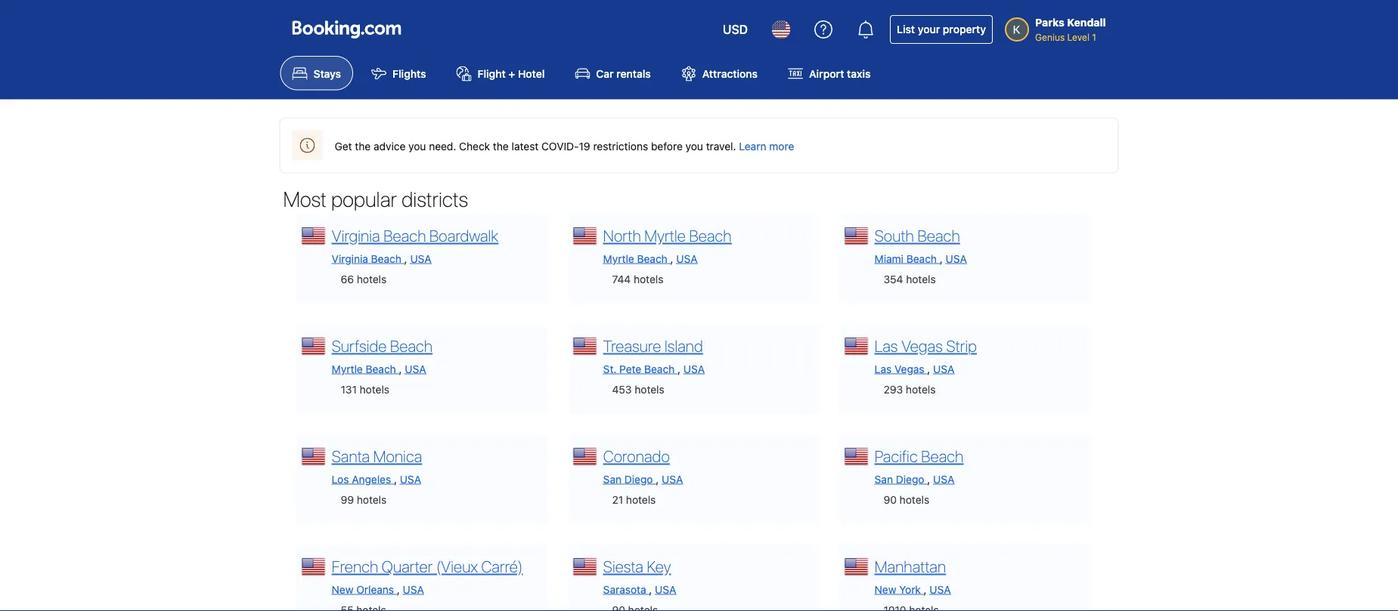 Task type: vqa. For each thing, say whether or not it's contained in the screenshot.


Task type: locate. For each thing, give the bounding box(es) containing it.
before
[[651, 140, 683, 152]]

usa inside las vegas strip las vegas , usa
[[933, 363, 955, 375]]

beach inside treasure island st. pete beach , usa
[[644, 363, 675, 375]]

0 horizontal spatial myrtle
[[332, 363, 363, 375]]

hotels right 744
[[634, 273, 664, 285]]

0 vertical spatial virginia
[[332, 226, 380, 245]]

key
[[647, 558, 671, 576]]

myrtle
[[645, 226, 686, 245], [603, 252, 634, 265], [332, 363, 363, 375]]

usa inside the siesta key sarasota , usa
[[655, 584, 676, 596]]

usa link right york
[[930, 584, 951, 596]]

hotels right 90
[[900, 494, 930, 506]]

new
[[332, 584, 354, 596], [875, 584, 896, 596]]

usa down "island" at the bottom of the page
[[684, 363, 705, 375]]

2 diego from the left
[[896, 473, 924, 486]]

treasure island link
[[603, 337, 703, 356]]

flight
[[478, 67, 506, 80]]

1 horizontal spatial new
[[875, 584, 896, 596]]

, down the north myrtle beach link
[[670, 252, 673, 265]]

,
[[404, 252, 407, 265], [670, 252, 673, 265], [940, 252, 943, 265], [399, 363, 402, 375], [678, 363, 681, 375], [927, 363, 930, 375], [394, 473, 397, 486], [656, 473, 659, 486], [927, 473, 930, 486], [397, 584, 400, 596], [649, 584, 652, 596], [924, 584, 927, 596]]

myrtle beach link up 131 hotels
[[332, 363, 399, 375]]

san diego link up the 21 hotels
[[603, 473, 656, 486]]

, down surfside beach link
[[399, 363, 402, 375]]

myrtle up 744
[[603, 252, 634, 265]]

, right the orleans
[[397, 584, 400, 596]]

, down virginia beach boardwalk link
[[404, 252, 407, 265]]

usa link down the north myrtle beach link
[[676, 252, 698, 265]]

strip
[[946, 337, 977, 356]]

los angeles link
[[332, 473, 394, 486]]

quarter
[[382, 558, 433, 576]]

orleans
[[356, 584, 394, 596]]

las
[[875, 337, 898, 356], [875, 363, 892, 375]]

354 hotels
[[884, 273, 936, 285]]

san
[[603, 473, 622, 486], [875, 473, 893, 486]]

hotels down angeles
[[357, 494, 387, 506]]

hotels down st. pete beach link
[[635, 383, 665, 396]]

your
[[918, 23, 940, 36]]

vegas up "293 hotels"
[[895, 363, 925, 375]]

more
[[769, 140, 794, 152]]

1 san from the left
[[603, 473, 622, 486]]

21 hotels
[[612, 494, 656, 506]]

car rentals link
[[563, 56, 663, 90]]

1 vertical spatial las
[[875, 363, 892, 375]]

popular
[[331, 187, 397, 212]]

usa link down quarter
[[403, 584, 424, 596]]

usa link down coronado
[[662, 473, 683, 486]]

advice
[[374, 140, 406, 152]]

usa inside santa monica los angeles , usa
[[400, 473, 421, 486]]

san up 21
[[603, 473, 622, 486]]

usa link down virginia beach boardwalk link
[[410, 252, 432, 265]]

293
[[884, 383, 903, 396]]

453 hotels
[[612, 383, 665, 396]]

santa monica link
[[332, 447, 422, 466]]

list
[[897, 23, 915, 36]]

, inside las vegas strip las vegas , usa
[[927, 363, 930, 375]]

las up las vegas link
[[875, 337, 898, 356]]

hotels right 293 at the right
[[906, 383, 936, 396]]

0 horizontal spatial san
[[603, 473, 622, 486]]

flight + hotel
[[478, 67, 545, 80]]

need.
[[429, 140, 456, 152]]

2 horizontal spatial myrtle
[[645, 226, 686, 245]]

list your property link
[[890, 15, 993, 44]]

usa link for french
[[403, 584, 424, 596]]

new orleans link
[[332, 584, 397, 596]]

hotels for pacific
[[900, 494, 930, 506]]

vegas up las vegas link
[[901, 337, 943, 356]]

, inside treasure island st. pete beach , usa
[[678, 363, 681, 375]]

siesta key link
[[603, 558, 671, 576]]

usa link for siesta
[[655, 584, 676, 596]]

453
[[612, 383, 632, 396]]

diego up the 21 hotels
[[625, 473, 653, 486]]

1 san diego link from the left
[[603, 473, 656, 486]]

1 diego from the left
[[625, 473, 653, 486]]

1 horizontal spatial san diego link
[[875, 473, 927, 486]]

vegas
[[901, 337, 943, 356], [895, 363, 925, 375]]

airport taxis link
[[776, 56, 883, 90]]

attractions link
[[669, 56, 770, 90]]

hotels down miami beach link
[[906, 273, 936, 285]]

the right the get
[[355, 140, 371, 152]]

get the advice you need. check the latest covid-19 restrictions before you travel. learn more
[[335, 140, 794, 152]]

1
[[1092, 32, 1096, 42]]

usa down virginia beach boardwalk link
[[410, 252, 432, 265]]

, inside the "french quarter (vieux carré) new orleans , usa"
[[397, 584, 400, 596]]

2 san diego link from the left
[[875, 473, 927, 486]]

usa down pacific beach link
[[933, 473, 955, 486]]

hotels right 21
[[626, 494, 656, 506]]

usa link for south
[[946, 252, 967, 265]]

0 vertical spatial myrtle beach link
[[603, 252, 670, 265]]

usa link down key
[[655, 584, 676, 596]]

1 vertical spatial vegas
[[895, 363, 925, 375]]

myrtle beach link
[[603, 252, 670, 265], [332, 363, 399, 375]]

usa down strip
[[933, 363, 955, 375]]

most popular districts main content
[[279, 187, 1119, 612]]

1 vertical spatial virginia
[[332, 252, 368, 265]]

new inside the manhattan new york , usa
[[875, 584, 896, 596]]

virginia up "virginia beach" link
[[332, 226, 380, 245]]

, down coronado
[[656, 473, 659, 486]]

siesta key sarasota , usa
[[603, 558, 676, 596]]

21
[[612, 494, 623, 506]]

, down south beach link
[[940, 252, 943, 265]]

usa link for surfside
[[405, 363, 426, 375]]

, down monica
[[394, 473, 397, 486]]

usa link down strip
[[933, 363, 955, 375]]

you left "need."
[[408, 140, 426, 152]]

usa link down monica
[[400, 473, 421, 486]]

districts
[[402, 187, 468, 212]]

new down french
[[332, 584, 354, 596]]

usa down key
[[655, 584, 676, 596]]

york
[[899, 584, 921, 596]]

virginia up 66
[[332, 252, 368, 265]]

0 vertical spatial las
[[875, 337, 898, 356]]

attractions
[[702, 67, 758, 80]]

myrtle right north in the left top of the page
[[645, 226, 686, 245]]

usa link down surfside beach link
[[405, 363, 426, 375]]

1 horizontal spatial myrtle
[[603, 252, 634, 265]]

99 hotels
[[341, 494, 387, 506]]

santa monica los angeles , usa
[[332, 447, 422, 486]]

usa down surfside beach link
[[405, 363, 426, 375]]

0 horizontal spatial the
[[355, 140, 371, 152]]

san up 90
[[875, 473, 893, 486]]

hotels for south
[[906, 273, 936, 285]]

sarasota
[[603, 584, 646, 596]]

myrtle inside the surfside beach myrtle beach , usa
[[332, 363, 363, 375]]

north myrtle beach myrtle beach , usa
[[603, 226, 732, 265]]

north myrtle beach link
[[603, 226, 732, 245]]

0 horizontal spatial you
[[408, 140, 426, 152]]

1 horizontal spatial you
[[686, 140, 703, 152]]

, down key
[[649, 584, 652, 596]]

, right york
[[924, 584, 927, 596]]

usa inside 'north myrtle beach myrtle beach , usa'
[[676, 252, 698, 265]]

2 new from the left
[[875, 584, 896, 596]]

usa link down pacific beach link
[[933, 473, 955, 486]]

treasure island st. pete beach , usa
[[603, 337, 705, 375]]

hotels right 131
[[360, 383, 389, 396]]

66
[[341, 273, 354, 285]]

taxis
[[847, 67, 871, 80]]

131 hotels
[[341, 383, 389, 396]]

0 horizontal spatial diego
[[625, 473, 653, 486]]

, inside the siesta key sarasota , usa
[[649, 584, 652, 596]]

san diego link for beach
[[875, 473, 927, 486]]

1 horizontal spatial san
[[875, 473, 893, 486]]

0 horizontal spatial myrtle beach link
[[332, 363, 399, 375]]

coronado link
[[603, 447, 670, 466]]

usa down quarter
[[403, 584, 424, 596]]

1 vertical spatial myrtle
[[603, 252, 634, 265]]

pacific beach link
[[875, 447, 964, 466]]

san diego link up 90 hotels
[[875, 473, 927, 486]]

0 horizontal spatial san diego link
[[603, 473, 656, 486]]

2 san from the left
[[875, 473, 893, 486]]

las up 293 at the right
[[875, 363, 892, 375]]

usa link for las
[[933, 363, 955, 375]]

usa down the north myrtle beach link
[[676, 252, 698, 265]]

1 vertical spatial myrtle beach link
[[332, 363, 399, 375]]

354
[[884, 273, 903, 285]]

1 horizontal spatial the
[[493, 140, 509, 152]]

san diego link
[[603, 473, 656, 486], [875, 473, 927, 486]]

siesta
[[603, 558, 643, 576]]

usa down coronado
[[662, 473, 683, 486]]

the
[[355, 140, 371, 152], [493, 140, 509, 152]]

usa link down south beach link
[[946, 252, 967, 265]]

hotels for coronado
[[626, 494, 656, 506]]

, down the las vegas strip link
[[927, 363, 930, 375]]

hotels for las
[[906, 383, 936, 396]]

get
[[335, 140, 352, 152]]

, down pacific beach link
[[927, 473, 930, 486]]

surfside
[[332, 337, 387, 356]]

hotels for north
[[634, 273, 664, 285]]

usd button
[[714, 11, 757, 48]]

usa right york
[[930, 584, 951, 596]]

, down "island" at the bottom of the page
[[678, 363, 681, 375]]

miami beach link
[[875, 252, 940, 265]]

99
[[341, 494, 354, 506]]

usa down monica
[[400, 473, 421, 486]]

island
[[665, 337, 703, 356]]

myrtle up 131
[[332, 363, 363, 375]]

hotels down "virginia beach" link
[[357, 273, 387, 285]]

myrtle beach link up 744 hotels
[[603, 252, 670, 265]]

diego up 90 hotels
[[896, 473, 924, 486]]

new left york
[[875, 584, 896, 596]]

north
[[603, 226, 641, 245]]

boardwalk
[[430, 226, 499, 245]]

coronado san diego , usa
[[603, 447, 683, 486]]

2 you from the left
[[686, 140, 703, 152]]

the left the latest
[[493, 140, 509, 152]]

usa inside the "french quarter (vieux carré) new orleans , usa"
[[403, 584, 424, 596]]

2 virginia from the top
[[332, 252, 368, 265]]

744 hotels
[[612, 273, 664, 285]]

1 new from the left
[[332, 584, 354, 596]]

usa inside treasure island st. pete beach , usa
[[684, 363, 705, 375]]

0 horizontal spatial new
[[332, 584, 354, 596]]

usa link for north
[[676, 252, 698, 265]]

0 vertical spatial vegas
[[901, 337, 943, 356]]

usa link down "island" at the bottom of the page
[[684, 363, 705, 375]]

you left travel.
[[686, 140, 703, 152]]

, inside the manhattan new york , usa
[[924, 584, 927, 596]]

virginia beach boardwalk link
[[332, 226, 499, 245]]

usa link
[[410, 252, 432, 265], [676, 252, 698, 265], [946, 252, 967, 265], [405, 363, 426, 375], [684, 363, 705, 375], [933, 363, 955, 375], [400, 473, 421, 486], [662, 473, 683, 486], [933, 473, 955, 486], [403, 584, 424, 596], [655, 584, 676, 596], [930, 584, 951, 596]]

beach inside the pacific beach san diego , usa
[[921, 447, 964, 466]]

1 horizontal spatial diego
[[896, 473, 924, 486]]

san inside coronado san diego , usa
[[603, 473, 622, 486]]

2 vertical spatial myrtle
[[332, 363, 363, 375]]

usa down south beach link
[[946, 252, 967, 265]]

covid-
[[541, 140, 579, 152]]

1 horizontal spatial myrtle beach link
[[603, 252, 670, 265]]

virginia beach boardwalk virginia beach , usa
[[332, 226, 499, 265]]



Task type: describe. For each thing, give the bounding box(es) containing it.
san inside the pacific beach san diego , usa
[[875, 473, 893, 486]]

pacific
[[875, 447, 918, 466]]

check
[[459, 140, 490, 152]]

french quarter (vieux carré) new orleans , usa
[[332, 558, 523, 596]]

angeles
[[352, 473, 391, 486]]

treasure
[[603, 337, 661, 356]]

usa link for manhattan
[[930, 584, 951, 596]]

new inside the "french quarter (vieux carré) new orleans , usa"
[[332, 584, 354, 596]]

, inside virginia beach boardwalk virginia beach , usa
[[404, 252, 407, 265]]

level
[[1067, 32, 1090, 42]]

las vegas strip link
[[875, 337, 977, 356]]

2 the from the left
[[493, 140, 509, 152]]

1 las from the top
[[875, 337, 898, 356]]

miami
[[875, 252, 904, 265]]

myrtle beach link for surfside
[[332, 363, 399, 375]]

usa inside south beach miami beach , usa
[[946, 252, 967, 265]]

90 hotels
[[884, 494, 930, 506]]

usa link for santa
[[400, 473, 421, 486]]

hotels for virginia
[[357, 273, 387, 285]]

st.
[[603, 363, 617, 375]]

san diego link for san
[[603, 473, 656, 486]]

, inside the pacific beach san diego , usa
[[927, 473, 930, 486]]

carré)
[[481, 558, 523, 576]]

(vieux
[[436, 558, 478, 576]]

usa link for treasure
[[684, 363, 705, 375]]

2 las from the top
[[875, 363, 892, 375]]

usa inside the surfside beach myrtle beach , usa
[[405, 363, 426, 375]]

airport taxis
[[809, 67, 871, 80]]

travel.
[[706, 140, 736, 152]]

usa inside virginia beach boardwalk virginia beach , usa
[[410, 252, 432, 265]]

sarasota link
[[603, 584, 649, 596]]

most
[[283, 187, 327, 212]]

booking.com online hotel reservations image
[[292, 20, 401, 39]]

new york link
[[875, 584, 924, 596]]

131
[[341, 383, 357, 396]]

french
[[332, 558, 378, 576]]

french quarter (vieux carré) link
[[332, 558, 523, 576]]

virginia beach link
[[332, 252, 404, 265]]

, inside the surfside beach myrtle beach , usa
[[399, 363, 402, 375]]

744
[[612, 273, 631, 285]]

property
[[943, 23, 986, 36]]

restrictions
[[593, 140, 648, 152]]

, inside south beach miami beach , usa
[[940, 252, 943, 265]]

stays link
[[280, 56, 353, 90]]

, inside coronado san diego , usa
[[656, 473, 659, 486]]

most popular districts
[[283, 187, 468, 212]]

1 you from the left
[[408, 140, 426, 152]]

manhattan new york , usa
[[875, 558, 951, 596]]

kendall
[[1067, 16, 1106, 29]]

90
[[884, 494, 897, 506]]

airport
[[809, 67, 844, 80]]

usa inside the pacific beach san diego , usa
[[933, 473, 955, 486]]

flights link
[[359, 56, 438, 90]]

car
[[596, 67, 614, 80]]

south beach miami beach , usa
[[875, 226, 967, 265]]

learn
[[739, 140, 766, 152]]

latest
[[512, 140, 539, 152]]

usa inside coronado san diego , usa
[[662, 473, 683, 486]]

parks
[[1035, 16, 1065, 29]]

santa
[[332, 447, 370, 466]]

hotels for santa
[[357, 494, 387, 506]]

myrtle beach link for north
[[603, 252, 670, 265]]

diego inside the pacific beach san diego , usa
[[896, 473, 924, 486]]

las vegas strip las vegas , usa
[[875, 337, 977, 375]]

1 the from the left
[[355, 140, 371, 152]]

0 vertical spatial myrtle
[[645, 226, 686, 245]]

hotel
[[518, 67, 545, 80]]

surfside beach link
[[332, 337, 433, 356]]

pacific beach san diego , usa
[[875, 447, 964, 486]]

car rentals
[[596, 67, 651, 80]]

usa link for virginia
[[410, 252, 432, 265]]

usa link for pacific
[[933, 473, 955, 486]]

south beach link
[[875, 226, 960, 245]]

diego inside coronado san diego , usa
[[625, 473, 653, 486]]

293 hotels
[[884, 383, 936, 396]]

st. pete beach link
[[603, 363, 678, 375]]

66 hotels
[[341, 273, 387, 285]]

flights
[[393, 67, 426, 80]]

learn more link
[[739, 140, 794, 152]]

los
[[332, 473, 349, 486]]

, inside 'north myrtle beach myrtle beach , usa'
[[670, 252, 673, 265]]

stays
[[313, 67, 341, 80]]

usa link for coronado
[[662, 473, 683, 486]]

surfside beach myrtle beach , usa
[[332, 337, 433, 375]]

rentals
[[617, 67, 651, 80]]

hotels for treasure
[[635, 383, 665, 396]]

genius
[[1035, 32, 1065, 42]]

manhattan
[[875, 558, 946, 576]]

south
[[875, 226, 914, 245]]

coronado
[[603, 447, 670, 466]]

parks kendall genius level 1
[[1035, 16, 1106, 42]]

1 virginia from the top
[[332, 226, 380, 245]]

hotels for surfside
[[360, 383, 389, 396]]

usa inside the manhattan new york , usa
[[930, 584, 951, 596]]

+
[[508, 67, 515, 80]]

pete
[[619, 363, 641, 375]]

, inside santa monica los angeles , usa
[[394, 473, 397, 486]]

list your property
[[897, 23, 986, 36]]



